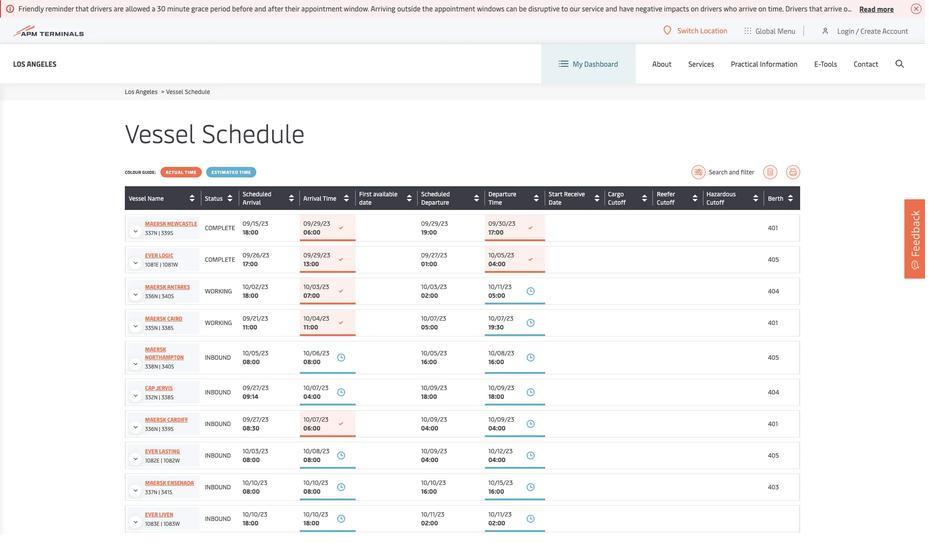 Task type: locate. For each thing, give the bounding box(es) containing it.
cargo cutoff button
[[608, 190, 651, 207], [608, 190, 651, 207]]

10/08/23 down the '10/07/23 06:00'
[[304, 447, 330, 456]]

1 vertical spatial 06:00
[[304, 424, 321, 433]]

2 337n from the top
[[145, 489, 157, 496]]

|
[[159, 230, 160, 237], [160, 261, 161, 268], [159, 293, 160, 300], [159, 325, 160, 332], [159, 363, 161, 370], [159, 394, 160, 401], [159, 426, 160, 433], [161, 457, 162, 464], [159, 489, 160, 496], [161, 521, 162, 528]]

02:00 inside 10/03/23 02:00
[[421, 292, 438, 300]]

1 vertical spatial 340s
[[162, 363, 174, 370]]

maersk inside maersk cairo 335n | 338s
[[145, 315, 166, 322]]

complete left 09/26/23 17:00
[[205, 256, 235, 264]]

06:00 inside the '10/07/23 06:00'
[[304, 424, 321, 433]]

1 ever from the top
[[145, 252, 158, 259]]

08:00 down 08:30
[[243, 456, 260, 464]]

1 336n from the top
[[145, 293, 158, 300]]

10/11/23 02:00 down 10/15/23 16:00
[[489, 511, 512, 528]]

0 vertical spatial 405
[[768, 256, 779, 264]]

| inside cap jervis 332n | 338s
[[159, 394, 160, 401]]

10/05/23 08:00
[[243, 349, 268, 366]]

0 horizontal spatial drivers
[[90, 4, 112, 13]]

0 vertical spatial complete
[[205, 224, 235, 232]]

1 vertical spatial 10/08/23
[[304, 447, 330, 456]]

2 10/10/23 18:00 from the left
[[304, 511, 328, 528]]

0 vertical spatial angeles
[[27, 59, 57, 68]]

cargo cutoff
[[608, 190, 626, 207], [608, 190, 626, 207]]

hazardous cutoff for the hazardous cutoff button corresponding to reefer cutoff button for first berth button from left
[[707, 190, 736, 207]]

10/08/23 down 19:30
[[489, 349, 515, 358]]

my dashboard
[[573, 59, 618, 69]]

10/05/23
[[489, 251, 514, 260], [243, 349, 268, 358], [421, 349, 447, 358]]

10/08/23 for 16:00
[[489, 349, 515, 358]]

340s down antares
[[162, 293, 174, 300]]

0 horizontal spatial angeles
[[27, 59, 57, 68]]

maersk up northampton
[[145, 346, 166, 353]]

appointment right the at the left top of page
[[435, 4, 475, 13]]

inbound for 10/10/23 08:00
[[205, 483, 231, 492]]

0 vertical spatial 340s
[[162, 293, 174, 300]]

2 working from the top
[[205, 319, 232, 327]]

to
[[562, 4, 568, 13]]

their right after
[[285, 4, 300, 13]]

and left after
[[255, 4, 266, 13]]

09/15/23 18:00
[[243, 219, 268, 237]]

maersk up 335n
[[145, 315, 166, 322]]

2 date from the left
[[549, 198, 562, 207]]

2 10/11/23 02:00 from the left
[[489, 511, 512, 528]]

receive for reefer cutoff button associated with first berth button from the right's start receive date "button"
[[564, 190, 585, 198]]

and left filter
[[729, 168, 740, 176]]

time for actual time
[[185, 169, 197, 175]]

read more button
[[860, 3, 894, 14]]

2 horizontal spatial appointment
[[885, 4, 925, 13]]

1 vertical spatial 17:00
[[243, 260, 258, 268]]

0 horizontal spatial on
[[691, 4, 699, 13]]

1 11:00 from the left
[[243, 323, 257, 332]]

1 340s from the top
[[162, 293, 174, 300]]

2 338s from the top
[[162, 394, 174, 401]]

1 vertical spatial 09/27/23
[[243, 384, 269, 392]]

working left 10/02/23 18:00
[[205, 287, 232, 296]]

| for 10/10/23 08:00
[[159, 489, 160, 496]]

2 departure time from the left
[[489, 190, 517, 207]]

401
[[768, 224, 778, 232], [768, 319, 778, 327], [768, 420, 778, 428]]

1 reefer cutoff from the left
[[657, 190, 675, 207]]

that right reminder at left top
[[76, 4, 89, 13]]

1 404 from the top
[[768, 287, 780, 296]]

10/15/23
[[489, 479, 513, 487]]

1 scheduled arrival button from the left
[[243, 190, 298, 207]]

335n
[[145, 325, 158, 332]]

start receive date button for reefer cutoff button for first berth button from left
[[549, 190, 603, 207]]

1 horizontal spatial 11:00
[[304, 323, 318, 332]]

339s for complete
[[161, 230, 173, 237]]

2 outside from the left
[[844, 4, 868, 13]]

| inside maersk northampton 338n | 340s
[[159, 363, 161, 370]]

2 scheduled departure from the left
[[421, 190, 450, 207]]

and left 'have'
[[606, 4, 618, 13]]

2 maersk from the top
[[145, 284, 166, 291]]

| inside maersk ensenada 337n | 341s
[[159, 489, 160, 496]]

0 horizontal spatial 10/10/23 18:00
[[243, 511, 267, 528]]

0 horizontal spatial that
[[76, 4, 89, 13]]

10/07/23 for 05:00
[[421, 314, 446, 323]]

2 scheduled from the left
[[243, 190, 271, 198]]

09/27/23
[[421, 251, 447, 260], [243, 384, 269, 392], [243, 416, 269, 424]]

2 340s from the top
[[162, 363, 174, 370]]

339s down cardiff
[[162, 426, 174, 433]]

5 maersk from the top
[[145, 417, 166, 424]]

1 horizontal spatial outside
[[844, 4, 868, 13]]

1 start receive date from the left
[[549, 190, 585, 207]]

10/05/23 down 09/30/23 17:00
[[489, 251, 514, 260]]

0 horizontal spatial outside
[[397, 4, 421, 13]]

0 horizontal spatial 10/09/23 18:00
[[421, 384, 447, 401]]

08:30
[[243, 424, 260, 433]]

maersk for 10/10/23
[[145, 480, 166, 487]]

| left 341s at the bottom
[[159, 489, 160, 496]]

08:00 down 10/06/23
[[304, 358, 321, 366]]

339s for inbound
[[162, 426, 174, 433]]

04:00 inside 10/12/23 04:00
[[489, 456, 506, 464]]

05:00 inside 10/07/23 05:00
[[421, 323, 438, 332]]

1 vertical spatial 336n
[[145, 426, 158, 433]]

1 06:00 from the top
[[304, 228, 321, 237]]

| right 1081e
[[160, 261, 161, 268]]

date for start receive date "button" associated with reefer cutoff button for first berth button from left
[[549, 198, 562, 207]]

10/03/23 02:00
[[421, 283, 447, 300]]

05:00 up 10/07/23 19:30
[[489, 292, 505, 300]]

ever lasting 1082e | 1082w
[[145, 448, 180, 464]]

available for reefer cutoff button associated with first berth button from the right arrival time button
[[373, 190, 398, 198]]

2 06:00 from the top
[[304, 424, 321, 433]]

10/03/23 down 08:30
[[243, 447, 268, 456]]

06:00 inside 09/29/23 06:00
[[304, 228, 321, 237]]

11:00 inside 09/21/23 11:00
[[243, 323, 257, 332]]

10/09/23 18:00 down 10/08/23 16:00
[[489, 384, 514, 401]]

| up maersk cairo 335n | 338s
[[159, 293, 160, 300]]

2 complete from the top
[[205, 256, 235, 264]]

maersk left newcastle
[[145, 220, 166, 227]]

time for estimated time
[[240, 169, 251, 175]]

340s down northampton
[[162, 363, 174, 370]]

1 horizontal spatial 17:00
[[489, 228, 504, 237]]

337n for inbound
[[145, 489, 157, 496]]

08:00 down the '10/07/23 06:00'
[[304, 456, 321, 464]]

09/29/23 for 06:00
[[304, 219, 330, 228]]

outside up / at the top
[[844, 4, 868, 13]]

17:00 inside 09/30/23 17:00
[[489, 228, 504, 237]]

08:00 up 09/27/23 09:14
[[243, 358, 260, 366]]

read
[[860, 4, 876, 13]]

0 vertical spatial 401
[[768, 224, 778, 232]]

2 arrive from the left
[[824, 4, 842, 13]]

2 336n from the top
[[145, 426, 158, 433]]

1 horizontal spatial drivers
[[701, 4, 722, 13]]

| right 1082e
[[161, 457, 162, 464]]

332n
[[145, 394, 158, 401]]

09/27/23 up 09:14
[[243, 384, 269, 392]]

5 inbound from the top
[[205, 483, 231, 492]]

maersk inside maersk cardiff 336n | 339s
[[145, 417, 166, 424]]

arrival time button for reefer cutoff button associated with first berth button from the right
[[303, 191, 354, 205]]

1 horizontal spatial 10/08/23
[[489, 349, 515, 358]]

1 vertical spatial 338s
[[162, 394, 174, 401]]

10/09/23 for 10/09/23 04:00
[[421, 416, 447, 424]]

16:00 for 10/05/23 16:00
[[421, 358, 437, 366]]

windows
[[477, 4, 505, 13]]

hazardous for reefer cutoff button associated with first berth button from the right
[[707, 190, 736, 198]]

maersk northampton 338n | 340s
[[145, 346, 184, 370]]

outside
[[397, 4, 421, 13], [844, 4, 868, 13]]

2 scheduled arrival button from the left
[[243, 190, 298, 207]]

1 reefer cutoff button from the left
[[657, 190, 701, 207]]

1 horizontal spatial appointment
[[435, 4, 475, 13]]

1 departure time button from the left
[[489, 190, 543, 207]]

10/09/23 18:00 down "10/05/23 16:00"
[[421, 384, 447, 401]]

02:00 down 10/10/23 16:00
[[421, 519, 438, 528]]

06:00 up "10/08/23 08:00"
[[304, 424, 321, 433]]

10/05/23 down 10/07/23 05:00
[[421, 349, 447, 358]]

10/08/23 for 08:00
[[304, 447, 330, 456]]

2 reefer cutoff from the left
[[657, 190, 675, 207]]

0 vertical spatial 09/27/23
[[421, 251, 447, 260]]

maersk left cardiff
[[145, 417, 166, 424]]

1 vertical spatial 339s
[[162, 426, 174, 433]]

los for los angeles
[[13, 59, 25, 68]]

2 vertical spatial 09/27/23
[[243, 416, 269, 424]]

1 405 from the top
[[768, 256, 779, 264]]

338s down cairo
[[162, 325, 174, 332]]

0 vertical spatial 17:00
[[489, 228, 504, 237]]

06:00 up the 09/29/23 13:00
[[304, 228, 321, 237]]

1 horizontal spatial 05:00
[[489, 292, 505, 300]]

2 401 from the top
[[768, 319, 778, 327]]

reefer cutoff for reefer cutoff button associated with first berth button from the right
[[657, 190, 675, 207]]

16:00 inside 10/15/23 16:00
[[489, 488, 504, 496]]

09/27/23 up 08:30
[[243, 416, 269, 424]]

2 10/09/23 18:00 from the left
[[489, 384, 514, 401]]

ever for 10/03/23
[[145, 448, 158, 455]]

| up logic
[[159, 230, 160, 237]]

338n
[[145, 363, 158, 370]]

2 departure time button from the left
[[489, 190, 543, 207]]

1 vertical spatial 405
[[768, 354, 779, 362]]

arrival time button for reefer cutoff button for first berth button from left
[[304, 191, 354, 205]]

0 horizontal spatial los angeles link
[[13, 58, 57, 69]]

0 horizontal spatial appointment
[[301, 4, 342, 13]]

maersk up 341s at the bottom
[[145, 480, 166, 487]]

1 vertical spatial angeles
[[136, 88, 158, 96]]

2 scheduled arrival from the left
[[243, 190, 271, 207]]

09/29/23 up 19:00
[[421, 219, 448, 228]]

09/29/23
[[304, 219, 330, 228], [421, 219, 448, 228], [304, 251, 330, 260]]

09/27/23 up 01:00
[[421, 251, 447, 260]]

337n for complete
[[145, 230, 157, 237]]

337n left 341s at the bottom
[[145, 489, 157, 496]]

2 horizontal spatial and
[[729, 168, 740, 176]]

1 scheduled from the left
[[243, 190, 271, 198]]

02:00 for 10/11/23 05:00
[[421, 292, 438, 300]]

10/03/23 up 07:00
[[304, 283, 329, 291]]

departure time for departure time button related to start receive date "button" associated with reefer cutoff button for first berth button from left
[[489, 190, 516, 207]]

0 horizontal spatial 05:00
[[421, 323, 438, 332]]

1 horizontal spatial arrive
[[824, 4, 842, 13]]

that
[[76, 4, 89, 13], [809, 4, 823, 13]]

window.
[[344, 4, 369, 13]]

1 maersk from the top
[[145, 220, 166, 227]]

1 vertical spatial los angeles link
[[125, 88, 158, 96]]

arrival time button
[[303, 191, 354, 205], [304, 191, 354, 205]]

1 scheduled departure button from the left
[[421, 190, 483, 207]]

336n inside maersk antares 336n | 340s
[[145, 293, 158, 300]]

2 horizontal spatial 10/03/23
[[421, 283, 447, 291]]

los angeles link
[[13, 58, 57, 69], [125, 88, 158, 96]]

1 337n from the top
[[145, 230, 157, 237]]

18:00 inside 09/15/23 18:00
[[243, 228, 259, 237]]

scheduled departure button for departure time button related to reefer cutoff button associated with first berth button from the right's start receive date "button"
[[421, 190, 483, 207]]

2 vertical spatial ever
[[145, 512, 158, 519]]

10/10/23 08:00 down "10/08/23 08:00"
[[304, 479, 328, 496]]

10/03/23 down 01:00
[[421, 283, 447, 291]]

10/07/23 down 10/06/23 08:00
[[304, 384, 329, 392]]

ever up 1081e
[[145, 252, 158, 259]]

17:00 down 09/30/23
[[489, 228, 504, 237]]

10/09/23 18:00
[[421, 384, 447, 401], [489, 384, 514, 401]]

0 horizontal spatial time
[[185, 169, 197, 175]]

| for 10/03/23 08:00
[[161, 457, 162, 464]]

| inside maersk antares 336n | 340s
[[159, 293, 160, 300]]

| right "332n" at the bottom
[[159, 394, 160, 401]]

07:00
[[304, 292, 320, 300]]

10/11/23 down 10/10/23 16:00
[[421, 511, 445, 519]]

1 horizontal spatial on
[[759, 4, 767, 13]]

| up lasting
[[159, 426, 160, 433]]

the
[[422, 4, 433, 13]]

10/07/23 down 10/03/23 02:00
[[421, 314, 446, 323]]

ever for 10/10/23
[[145, 512, 158, 519]]

2 reefer from the left
[[657, 190, 675, 198]]

10/11/23 down 10/15/23 16:00
[[489, 511, 512, 519]]

1 horizontal spatial 10/05/23
[[421, 349, 447, 358]]

0 horizontal spatial los
[[13, 59, 25, 68]]

estimated
[[212, 169, 238, 175]]

1 reefer from the left
[[657, 190, 675, 198]]

30
[[157, 4, 166, 13]]

3 maersk from the top
[[145, 315, 166, 322]]

3 401 from the top
[[768, 420, 778, 428]]

0 vertical spatial schedule
[[185, 88, 210, 96]]

1 that from the left
[[76, 4, 89, 13]]

maersk inside 'maersk newcastle 337n | 339s'
[[145, 220, 166, 227]]

| inside maersk cairo 335n | 338s
[[159, 325, 160, 332]]

17:00 down "09/26/23"
[[243, 260, 258, 268]]

2 their from the left
[[869, 4, 884, 13]]

cutoff for reefer cutoff button associated with first berth button from the right's the hazardous cutoff button
[[707, 198, 725, 207]]

1 start receive date button from the left
[[549, 190, 603, 207]]

maersk for 09/27/23
[[145, 417, 166, 424]]

4 maersk from the top
[[145, 346, 166, 353]]

cargo
[[608, 190, 624, 198], [608, 190, 624, 198]]

| inside maersk cardiff 336n | 339s
[[159, 426, 160, 433]]

1 horizontal spatial los
[[125, 88, 134, 96]]

336n for inbound
[[145, 426, 158, 433]]

10/10/23 08:00 down 10/03/23 08:00
[[243, 479, 267, 496]]

1 their from the left
[[285, 4, 300, 13]]

10/03/23
[[304, 283, 329, 291], [421, 283, 447, 291], [243, 447, 268, 456]]

0 vertical spatial los angeles link
[[13, 58, 57, 69]]

read more
[[860, 4, 894, 13]]

336n
[[145, 293, 158, 300], [145, 426, 158, 433]]

09/27/23 09:14
[[243, 384, 269, 401]]

| right '1083e'
[[161, 521, 162, 528]]

10/11/23 down 10/05/23 04:00
[[489, 283, 512, 291]]

10/05/23 down 09/21/23 11:00
[[243, 349, 268, 358]]

2 scheduled departure button from the left
[[421, 190, 483, 207]]

departure time button
[[489, 190, 543, 207], [489, 190, 543, 207]]

1 horizontal spatial that
[[809, 4, 823, 13]]

2 drivers from the left
[[701, 4, 722, 13]]

| right 338n
[[159, 363, 161, 370]]

10/06/23
[[304, 349, 329, 358]]

16:00 for 10/10/23 16:00
[[421, 488, 437, 496]]

0 horizontal spatial their
[[285, 4, 300, 13]]

their up login / create account
[[869, 4, 884, 13]]

2 405 from the top
[[768, 354, 779, 362]]

ever up '1083e'
[[145, 512, 158, 519]]

02:00 up 10/07/23 05:00
[[421, 292, 438, 300]]

09/29/23 up 13:00
[[304, 251, 330, 260]]

arrive up login
[[824, 4, 842, 13]]

10/03/23 for 07:00
[[304, 283, 329, 291]]

339s down newcastle
[[161, 230, 173, 237]]

02:00 down 10/15/23 16:00
[[489, 519, 505, 528]]

and inside 'button'
[[729, 168, 740, 176]]

6 inbound from the top
[[205, 515, 231, 523]]

1 horizontal spatial 10/03/23
[[304, 283, 329, 291]]

2 start receive date button from the left
[[549, 190, 603, 207]]

schedule
[[185, 88, 210, 96], [202, 115, 305, 150]]

05:00
[[489, 292, 505, 300], [421, 323, 438, 332]]

337n up the 'ever logic 1081e | 1081w'
[[145, 230, 157, 237]]

10/10/23
[[243, 479, 267, 487], [304, 479, 328, 487], [421, 479, 446, 487], [243, 511, 267, 519], [304, 511, 328, 519]]

4 inbound from the top
[[205, 452, 231, 460]]

1 start from the left
[[549, 190, 563, 198]]

04:00
[[489, 260, 506, 268], [304, 393, 321, 401], [421, 424, 439, 433], [489, 424, 506, 433], [421, 456, 439, 464], [489, 456, 506, 464]]

10/05/23 16:00
[[421, 349, 447, 366]]

1 berth button from the left
[[768, 191, 798, 205]]

first available date
[[359, 190, 398, 207], [359, 190, 398, 207]]

404
[[768, 287, 780, 296], [768, 388, 780, 397]]

1 vertical spatial 05:00
[[421, 323, 438, 332]]

1 horizontal spatial 10/11/23 02:00
[[489, 511, 512, 528]]

1 10/09/23 18:00 from the left
[[421, 384, 447, 401]]

1 complete from the top
[[205, 224, 235, 232]]

drivers left who
[[701, 4, 722, 13]]

405
[[768, 256, 779, 264], [768, 354, 779, 362], [768, 452, 779, 460]]

friendly reminder that drivers are allowed a 30 minute grace period before and after their appointment window. arriving outside the appointment windows can be disruptive to our service and have negative impacts on drivers who arrive on time. drivers that arrive outside their appointment
[[18, 4, 925, 13]]

maersk down 1081e
[[145, 284, 166, 291]]

on left "time."
[[759, 4, 767, 13]]

reefer
[[657, 190, 675, 198], [657, 190, 675, 198]]

e-
[[815, 59, 821, 69]]

working left 09/21/23 11:00
[[205, 319, 232, 327]]

18:00
[[243, 228, 259, 237], [243, 292, 259, 300], [421, 393, 437, 401], [489, 393, 504, 401], [243, 519, 259, 528], [304, 519, 319, 528]]

cutoff for cargo cutoff button related to start receive date "button" associated with reefer cutoff button for first berth button from left
[[608, 198, 626, 207]]

2 start from the left
[[549, 190, 563, 198]]

complete left 09/15/23 18:00
[[205, 224, 235, 232]]

10/07/23 down 10/07/23 04:00
[[304, 416, 329, 424]]

1 date from the left
[[549, 198, 562, 207]]

1 on from the left
[[691, 4, 699, 13]]

maersk for 10/02/23
[[145, 284, 166, 291]]

336n inside maersk cardiff 336n | 339s
[[145, 426, 158, 433]]

3 405 from the top
[[768, 452, 779, 460]]

0 horizontal spatial 10/05/23
[[243, 349, 268, 358]]

16:00 inside 10/10/23 16:00
[[421, 488, 437, 496]]

0 vertical spatial 05:00
[[489, 292, 505, 300]]

337n inside maersk ensenada 337n | 341s
[[145, 489, 157, 496]]

1 vertical spatial 401
[[768, 319, 778, 327]]

336n up 'ever lasting 1082e | 1082w'
[[145, 426, 158, 433]]

0 horizontal spatial arrive
[[739, 4, 757, 13]]

17:00 for 09/30/23 17:00
[[489, 228, 504, 237]]

16:00 inside "10/05/23 16:00"
[[421, 358, 437, 366]]

1 vertical spatial los
[[125, 88, 134, 96]]

ever inside ever liven 1083e | 1083w
[[145, 512, 158, 519]]

cargo for cargo cutoff button related to start receive date "button" associated with reefer cutoff button for first berth button from left
[[608, 190, 624, 198]]

2 11:00 from the left
[[304, 323, 318, 332]]

scheduled departure
[[421, 190, 450, 207], [421, 190, 450, 207]]

0 vertical spatial 336n
[[145, 293, 158, 300]]

vessel name
[[129, 194, 164, 203], [129, 194, 164, 203]]

that right drivers
[[809, 4, 823, 13]]

10/07/23 for 19:30
[[489, 314, 514, 323]]

10/07/23 05:00
[[421, 314, 446, 332]]

maersk cardiff 336n | 339s
[[145, 417, 188, 433]]

1 scheduled arrival from the left
[[243, 190, 271, 207]]

cairo
[[167, 315, 182, 322]]

0 vertical spatial 338s
[[162, 325, 174, 332]]

2 inbound from the top
[[205, 388, 231, 397]]

1 horizontal spatial los angeles link
[[125, 88, 158, 96]]

| for 09/27/23 09:14
[[159, 394, 160, 401]]

1 vertical spatial working
[[205, 319, 232, 327]]

vessel name button for reefer cutoff button for first berth button from left arrival time button scheduled arrival button's "status" button
[[129, 191, 199, 205]]

1 departure time from the left
[[489, 190, 516, 207]]

0 horizontal spatial 10/08/23
[[304, 447, 330, 456]]

338s down jervis
[[162, 394, 174, 401]]

338s inside cap jervis 332n | 338s
[[162, 394, 174, 401]]

2 reefer cutoff button from the left
[[657, 190, 702, 207]]

ever inside 'ever lasting 1082e | 1082w'
[[145, 448, 158, 455]]

09/29/23 06:00
[[304, 219, 330, 237]]

about button
[[653, 44, 672, 84]]

1 time from the left
[[185, 169, 197, 175]]

3 inbound from the top
[[205, 420, 231, 428]]

0 vertical spatial 337n
[[145, 230, 157, 237]]

339s inside 'maersk newcastle 337n | 339s'
[[161, 230, 173, 237]]

| inside the 'ever logic 1081e | 1081w'
[[160, 261, 161, 268]]

17:00 inside 09/26/23 17:00
[[243, 260, 258, 268]]

| right 335n
[[159, 325, 160, 332]]

338s inside maersk cairo 335n | 338s
[[162, 325, 174, 332]]

10/07/23 up 19:30
[[489, 314, 514, 323]]

1 scheduled departure from the left
[[421, 190, 450, 207]]

start receive date button
[[549, 190, 603, 207], [549, 190, 603, 207]]

3 ever from the top
[[145, 512, 158, 519]]

maersk inside maersk northampton 338n | 340s
[[145, 346, 166, 353]]

0 vertical spatial 404
[[768, 287, 780, 296]]

6 maersk from the top
[[145, 480, 166, 487]]

los for los angeles > vessel schedule
[[125, 88, 134, 96]]

336n up maersk cairo 335n | 338s
[[145, 293, 158, 300]]

on right impacts
[[691, 4, 699, 13]]

1 horizontal spatial 10/10/23 08:00
[[304, 479, 328, 496]]

on
[[691, 4, 699, 13], [759, 4, 767, 13]]

receive
[[564, 190, 585, 198], [564, 190, 585, 198]]

08:00 inside 10/03/23 08:00
[[243, 456, 260, 464]]

0 horizontal spatial 10/11/23 02:00
[[421, 511, 445, 528]]

| for 10/05/23 08:00
[[159, 363, 161, 370]]

2 vertical spatial 405
[[768, 452, 779, 460]]

09/29/23 for 19:00
[[421, 219, 448, 228]]

1 vertical spatial 337n
[[145, 489, 157, 496]]

11:00
[[243, 323, 257, 332], [304, 323, 318, 332]]

status for scheduled arrival button associated with reefer cutoff button associated with first berth button from the right arrival time button
[[205, 194, 223, 203]]

ensenada
[[167, 480, 194, 487]]

1 horizontal spatial their
[[869, 4, 884, 13]]

05:00 up "10/05/23 16:00"
[[421, 323, 438, 332]]

inbound for 09/27/23 09:14
[[205, 388, 231, 397]]

| inside 'maersk newcastle 337n | 339s'
[[159, 230, 160, 237]]

11:00 inside 10/04/23 11:00
[[304, 323, 318, 332]]

1 vertical spatial 404
[[768, 388, 780, 397]]

| for 09/15/23 18:00
[[159, 230, 160, 237]]

08:00
[[243, 358, 260, 366], [304, 358, 321, 366], [243, 456, 260, 464], [304, 456, 321, 464], [243, 488, 260, 496], [304, 488, 321, 496]]

appointment left window.
[[301, 4, 342, 13]]

1 338s from the top
[[162, 325, 174, 332]]

start for reefer cutoff button associated with first berth button from the right's start receive date "button"
[[549, 190, 563, 198]]

complete for 18:00
[[205, 224, 235, 232]]

340s for working
[[162, 293, 174, 300]]

vessel name for scheduled arrival button associated with reefer cutoff button associated with first berth button from the right arrival time button
[[129, 194, 164, 203]]

0 horizontal spatial 10/10/23 08:00
[[243, 479, 267, 496]]

0 horizontal spatial 11:00
[[243, 323, 257, 332]]

vessel name button for "status" button related to scheduled arrival button associated with reefer cutoff button associated with first berth button from the right arrival time button
[[129, 191, 199, 205]]

scheduled departure for the scheduled departure button associated with departure time button related to start receive date "button" associated with reefer cutoff button for first berth button from left
[[421, 190, 450, 207]]

2 time from the left
[[240, 169, 251, 175]]

09/29/23 up the 09/29/23 13:00
[[304, 219, 330, 228]]

time right estimated
[[240, 169, 251, 175]]

11:00 down 09/21/23
[[243, 323, 257, 332]]

337n inside 'maersk newcastle 337n | 339s'
[[145, 230, 157, 237]]

guide:
[[142, 169, 156, 175]]

405 for 10/08/23
[[768, 354, 779, 362]]

scheduled departure button for departure time button related to start receive date "button" associated with reefer cutoff button for first berth button from left
[[421, 190, 483, 207]]

0 vertical spatial 10/08/23
[[489, 349, 515, 358]]

| inside ever liven 1083e | 1083w
[[161, 521, 162, 528]]

contact button
[[854, 44, 879, 84]]

close alert image
[[911, 4, 922, 14]]

0 horizontal spatial 10/03/23
[[243, 447, 268, 456]]

0 vertical spatial ever
[[145, 252, 158, 259]]

outside left the at the left top of page
[[397, 4, 421, 13]]

1 horizontal spatial 10/10/23 18:00
[[304, 511, 328, 528]]

ever inside the 'ever logic 1081e | 1081w'
[[145, 252, 158, 259]]

2 10/10/23 08:00 from the left
[[304, 479, 328, 496]]

05:00 inside '10/11/23 05:00'
[[489, 292, 505, 300]]

hazardous cutoff button for reefer cutoff button associated with first berth button from the right
[[707, 190, 762, 207]]

time right actual
[[185, 169, 197, 175]]

2 ever from the top
[[145, 448, 158, 455]]

0 vertical spatial los
[[13, 59, 25, 68]]

340s inside maersk antares 336n | 340s
[[162, 293, 174, 300]]

1 horizontal spatial 10/09/23 18:00
[[489, 384, 514, 401]]

0 vertical spatial 06:00
[[304, 228, 321, 237]]

reefer cutoff button for first berth button from left
[[657, 190, 701, 207]]

2 horizontal spatial 10/05/23
[[489, 251, 514, 260]]

04:00 inside 10/05/23 04:00
[[489, 260, 506, 268]]

10/09/23 04:00 for 10/09/23
[[421, 416, 447, 433]]

10/03/23 for 02:00
[[421, 283, 447, 291]]

0 vertical spatial working
[[205, 287, 232, 296]]

switch
[[678, 26, 699, 35]]

appointment up account
[[885, 4, 925, 13]]

11:00 down 10/04/23
[[304, 323, 318, 332]]

1 horizontal spatial time
[[240, 169, 251, 175]]

339s inside maersk cardiff 336n | 339s
[[162, 426, 174, 433]]

10/11/23 02:00 down 10/10/23 16:00
[[421, 511, 445, 528]]

1 inbound from the top
[[205, 354, 231, 362]]

11:00 for 09/21/23 11:00
[[243, 323, 257, 332]]

status button
[[205, 191, 237, 205], [205, 191, 237, 205]]

0 horizontal spatial 17:00
[[243, 260, 258, 268]]

ever up 1082e
[[145, 448, 158, 455]]

reefer for reefer cutoff button for first berth button from left
[[657, 190, 675, 198]]

10/09/23 for 10/09/23 18:00
[[421, 384, 447, 392]]

date for reefer cutoff button associated with first berth button from the right arrival time button
[[359, 198, 372, 207]]

09/30/23 17:00
[[489, 219, 516, 237]]

1 horizontal spatial angeles
[[136, 88, 158, 96]]

1 vertical spatial ever
[[145, 448, 158, 455]]

340s inside maersk northampton 338n | 340s
[[162, 363, 174, 370]]

1082w
[[163, 457, 180, 464]]

2 vertical spatial 401
[[768, 420, 778, 428]]

1 outside from the left
[[397, 4, 421, 13]]

drivers left are
[[90, 4, 112, 13]]

0 vertical spatial 339s
[[161, 230, 173, 237]]

1 vertical spatial complete
[[205, 256, 235, 264]]

1 working from the top
[[205, 287, 232, 296]]

first available date for reefer cutoff button associated with first berth button from the right arrival time button
[[359, 190, 398, 207]]

2 404 from the top
[[768, 388, 780, 397]]

04:00 inside 10/07/23 04:00
[[304, 393, 321, 401]]

first available date button
[[359, 190, 416, 207], [359, 190, 416, 207]]

time
[[185, 169, 197, 175], [240, 169, 251, 175]]

status button for scheduled arrival button associated with reefer cutoff button associated with first berth button from the right arrival time button
[[205, 191, 237, 205]]

time for reefer cutoff button for first berth button from left arrival time button
[[323, 194, 337, 203]]

| inside 'ever lasting 1082e | 1082w'
[[161, 457, 162, 464]]

can
[[506, 4, 517, 13]]

maersk inside maersk antares 336n | 340s
[[145, 284, 166, 291]]

maersk for 09/15/23
[[145, 220, 166, 227]]

1 401 from the top
[[768, 224, 778, 232]]

maersk inside maersk ensenada 337n | 341s
[[145, 480, 166, 487]]

filter
[[741, 168, 755, 176]]

arrive right who
[[739, 4, 757, 13]]

16:00 inside 10/08/23 16:00
[[489, 358, 504, 366]]



Task type: vqa. For each thing, say whether or not it's contained in the screenshot.
THE 'GLOBAL MENU' button
yes



Task type: describe. For each thing, give the bounding box(es) containing it.
1 vertical spatial schedule
[[202, 115, 305, 150]]

08:00 inside 10/05/23 08:00
[[243, 358, 260, 366]]

first available date for reefer cutoff button for first berth button from left arrival time button
[[359, 190, 398, 207]]

my
[[573, 59, 583, 69]]

more
[[877, 4, 894, 13]]

09/27/23 for 01:00
[[421, 251, 447, 260]]

2 on from the left
[[759, 4, 767, 13]]

05:00 for 10/07/23 05:00
[[421, 323, 438, 332]]

16:00 for 10/15/23 16:00
[[489, 488, 504, 496]]

cargo cutoff button for reefer cutoff button associated with first berth button from the right's start receive date "button"
[[608, 190, 651, 207]]

10/03/23 07:00
[[304, 283, 329, 300]]

tools
[[821, 59, 837, 69]]

receive for start receive date "button" associated with reefer cutoff button for first berth button from left
[[564, 190, 585, 198]]

09:14
[[243, 393, 258, 401]]

19:30
[[489, 323, 504, 332]]

1 10/10/23 08:00 from the left
[[243, 479, 267, 496]]

2 that from the left
[[809, 4, 823, 13]]

17:00 for 09/26/23 17:00
[[243, 260, 258, 268]]

practical information
[[731, 59, 798, 69]]

complete for 17:00
[[205, 256, 235, 264]]

vessel name for reefer cutoff button for first berth button from left arrival time button scheduled arrival button
[[129, 194, 164, 203]]

my dashboard button
[[559, 44, 618, 84]]

start receive date button for reefer cutoff button associated with first berth button from the right
[[549, 190, 603, 207]]

northampton
[[145, 354, 184, 361]]

1081w
[[163, 261, 178, 268]]

10/05/23 04:00
[[489, 251, 514, 268]]

cutoff for reefer cutoff button for first berth button from left
[[657, 198, 675, 207]]

angeles for los angeles > vessel schedule
[[136, 88, 158, 96]]

09/27/23 01:00
[[421, 251, 447, 268]]

09/15/23
[[243, 219, 268, 228]]

cargo cutoff for start receive date "button" associated with reefer cutoff button for first berth button from left
[[608, 190, 626, 207]]

location
[[701, 26, 728, 35]]

4 scheduled from the left
[[421, 190, 450, 198]]

cargo cutoff button for start receive date "button" associated with reefer cutoff button for first berth button from left
[[608, 190, 651, 207]]

09/27/23 08:30
[[243, 416, 269, 433]]

1 arrive from the left
[[739, 4, 757, 13]]

cutoff for reefer cutoff button associated with first berth button from the right
[[657, 198, 675, 207]]

09/21/23
[[243, 314, 268, 323]]

404 for 10/11/23
[[768, 287, 780, 296]]

newcastle
[[167, 220, 197, 227]]

1082e
[[145, 457, 160, 464]]

| for 09/27/23 08:30
[[159, 426, 160, 433]]

cap jervis 332n | 338s
[[145, 385, 174, 401]]

time for departure time button related to reefer cutoff button associated with first berth button from the right's start receive date "button"
[[489, 198, 502, 207]]

services
[[689, 59, 714, 69]]

cutoff for reefer cutoff button associated with first berth button from the right's start receive date "button"'s cargo cutoff button
[[608, 198, 626, 207]]

colour guide:
[[125, 169, 156, 175]]

| for 10/10/23 18:00
[[161, 521, 162, 528]]

available for reefer cutoff button for first berth button from left arrival time button
[[373, 190, 398, 198]]

ever logic 1081e | 1081w
[[145, 252, 178, 268]]

1 appointment from the left
[[301, 4, 342, 13]]

departure time button for reefer cutoff button associated with first berth button from the right's start receive date "button"
[[489, 190, 543, 207]]

0 horizontal spatial and
[[255, 4, 266, 13]]

date for reefer cutoff button associated with first berth button from the right's start receive date "button"
[[549, 198, 562, 207]]

negative
[[636, 4, 663, 13]]

401 for 09/30/23
[[768, 224, 778, 232]]

menu
[[778, 26, 796, 35]]

practical
[[731, 59, 759, 69]]

search
[[709, 168, 728, 176]]

341s
[[161, 489, 172, 496]]

3 scheduled from the left
[[421, 190, 450, 198]]

angeles for los angeles
[[27, 59, 57, 68]]

los angeles > vessel schedule
[[125, 88, 210, 96]]

10/09/23 04:00 for 10/12/23
[[421, 447, 447, 464]]

login / create account
[[838, 26, 909, 35]]

our
[[570, 4, 580, 13]]

10/11/23 05:00
[[489, 283, 512, 300]]

scheduled arrival for scheduled arrival button associated with reefer cutoff button associated with first berth button from the right arrival time button
[[243, 190, 271, 207]]

18:00 inside 10/02/23 18:00
[[243, 292, 259, 300]]

06:00 for 10/07/23 06:00
[[304, 424, 321, 433]]

search and filter button
[[692, 165, 755, 179]]

disruptive
[[529, 4, 560, 13]]

336n for working
[[145, 293, 158, 300]]

13:00
[[304, 260, 319, 268]]

minute
[[167, 4, 190, 13]]

hazardous cutoff button for reefer cutoff button for first berth button from left
[[707, 190, 763, 207]]

scheduled arrival button for reefer cutoff button associated with first berth button from the right arrival time button
[[243, 190, 298, 207]]

404 for 10/09/23
[[768, 388, 780, 397]]

338s for working
[[162, 325, 174, 332]]

3 appointment from the left
[[885, 4, 925, 13]]

1 horizontal spatial and
[[606, 4, 618, 13]]

10/11/23 for 10/03/23
[[489, 283, 512, 291]]

status button for reefer cutoff button for first berth button from left arrival time button scheduled arrival button
[[205, 191, 237, 205]]

arriving
[[371, 4, 396, 13]]

login / create account link
[[821, 18, 909, 44]]

1 drivers from the left
[[90, 4, 112, 13]]

drivers
[[786, 4, 808, 13]]

08:00 inside "10/08/23 08:00"
[[304, 456, 321, 464]]

have
[[619, 4, 634, 13]]

e-tools button
[[815, 44, 837, 84]]

impacts
[[664, 4, 689, 13]]

cutoff for the hazardous cutoff button corresponding to reefer cutoff button for first berth button from left
[[707, 198, 725, 207]]

reefer cutoff button for first berth button from the right
[[657, 190, 702, 207]]

dashboard
[[584, 59, 618, 69]]

10/05/23 for 08:00
[[243, 349, 268, 358]]

1 berth from the left
[[768, 194, 784, 203]]

10/07/23 04:00
[[304, 384, 329, 401]]

08:00 down 10/03/23 08:00
[[243, 488, 260, 496]]

08:00 down "10/08/23 08:00"
[[304, 488, 321, 496]]

11:00 for 10/04/23 11:00
[[304, 323, 318, 332]]

practical information button
[[731, 44, 798, 84]]

estimated time
[[212, 169, 251, 175]]

allowed
[[125, 4, 150, 13]]

09/21/23 11:00
[[243, 314, 268, 332]]

10/12/23
[[489, 447, 513, 456]]

10/03/23 08:00
[[243, 447, 268, 464]]

first for reefer cutoff button for first berth button from left
[[359, 190, 372, 198]]

09/26/23 17:00
[[243, 251, 269, 268]]

10/12/23 04:00
[[489, 447, 513, 464]]

create
[[861, 26, 881, 35]]

2 berth from the left
[[768, 194, 784, 203]]

ever liven 1083e | 1083w
[[145, 512, 180, 528]]

1081e
[[145, 261, 159, 268]]

friendly
[[18, 4, 44, 13]]

reminder
[[46, 4, 74, 13]]

05:00 for 10/11/23 05:00
[[489, 292, 505, 300]]

10/08/23 08:00
[[304, 447, 330, 464]]

09/29/23 for 13:00
[[304, 251, 330, 260]]

405 for 10/05/23
[[768, 256, 779, 264]]

service
[[582, 4, 604, 13]]

liven
[[159, 512, 173, 519]]

arrival time for reefer cutoff button associated with first berth button from the right arrival time button
[[303, 194, 337, 203]]

search and filter
[[709, 168, 755, 176]]

are
[[114, 4, 124, 13]]

2 appointment from the left
[[435, 4, 475, 13]]

2 start receive date from the left
[[549, 190, 585, 207]]

antares
[[167, 284, 190, 291]]

10/07/23 06:00
[[304, 416, 329, 433]]

10/05/23 for 16:00
[[421, 349, 447, 358]]

time for reefer cutoff button associated with first berth button from the right arrival time button
[[323, 194, 337, 203]]

hazardous cutoff for reefer cutoff button associated with first berth button from the right's the hazardous cutoff button
[[707, 190, 736, 207]]

global menu
[[756, 26, 796, 35]]

status for reefer cutoff button for first berth button from left arrival time button scheduled arrival button
[[205, 194, 223, 203]]

vessel schedule
[[125, 115, 305, 150]]

maersk for 10/05/23
[[145, 346, 166, 353]]

1083w
[[164, 521, 180, 528]]

/
[[856, 26, 859, 35]]

global
[[756, 26, 776, 35]]

start for start receive date "button" associated with reefer cutoff button for first berth button from left
[[549, 190, 563, 198]]

| for 09/26/23 17:00
[[160, 261, 161, 268]]

scheduled departure for departure time button related to reefer cutoff button associated with first berth button from the right's start receive date "button" the scheduled departure button
[[421, 190, 450, 207]]

actual
[[166, 169, 184, 175]]

01:00
[[421, 260, 437, 268]]

scheduled arrival for reefer cutoff button for first berth button from left arrival time button scheduled arrival button
[[243, 190, 271, 207]]

02:00 for 10/11/23 02:00
[[421, 519, 438, 528]]

1 10/11/23 02:00 from the left
[[421, 511, 445, 528]]

maersk antares 336n | 340s
[[145, 284, 190, 300]]

inbound for 10/05/23 08:00
[[205, 354, 231, 362]]

colour
[[125, 169, 141, 175]]

401 for 10/07/23
[[768, 319, 778, 327]]

inbound for 09/27/23 08:30
[[205, 420, 231, 428]]

06:00 for 09/29/23 06:00
[[304, 228, 321, 237]]

| for 10/02/23 18:00
[[159, 293, 160, 300]]

actual time
[[166, 169, 197, 175]]

338s for inbound
[[162, 394, 174, 401]]

jervis
[[156, 385, 173, 392]]

1 10/10/23 18:00 from the left
[[243, 511, 267, 528]]

10/11/23 for 10/11/23
[[489, 511, 512, 519]]

information
[[760, 59, 798, 69]]

about
[[653, 59, 672, 69]]

ever for 09/26/23
[[145, 252, 158, 259]]

10/02/23
[[243, 283, 268, 291]]

inbound for 10/10/23 18:00
[[205, 515, 231, 523]]

before
[[232, 4, 253, 13]]

working for 18:00
[[205, 287, 232, 296]]

2 berth button from the left
[[768, 191, 798, 205]]

grace
[[191, 4, 209, 13]]

09/30/23
[[489, 219, 516, 228]]

16:00 for 10/08/23 16:00
[[489, 358, 504, 366]]

09/27/23 for 09:14
[[243, 384, 269, 392]]

10/06/23 08:00
[[304, 349, 329, 366]]

cap
[[145, 385, 155, 392]]

08:00 inside 10/06/23 08:00
[[304, 358, 321, 366]]

10/07/23 for 06:00
[[304, 416, 329, 424]]

10/07/23 for 04:00
[[304, 384, 329, 392]]

maersk for 09/21/23
[[145, 315, 166, 322]]

global menu button
[[736, 17, 805, 44]]

10/09/23 for 10/12/23 04:00
[[421, 447, 447, 456]]

be
[[519, 4, 527, 13]]



